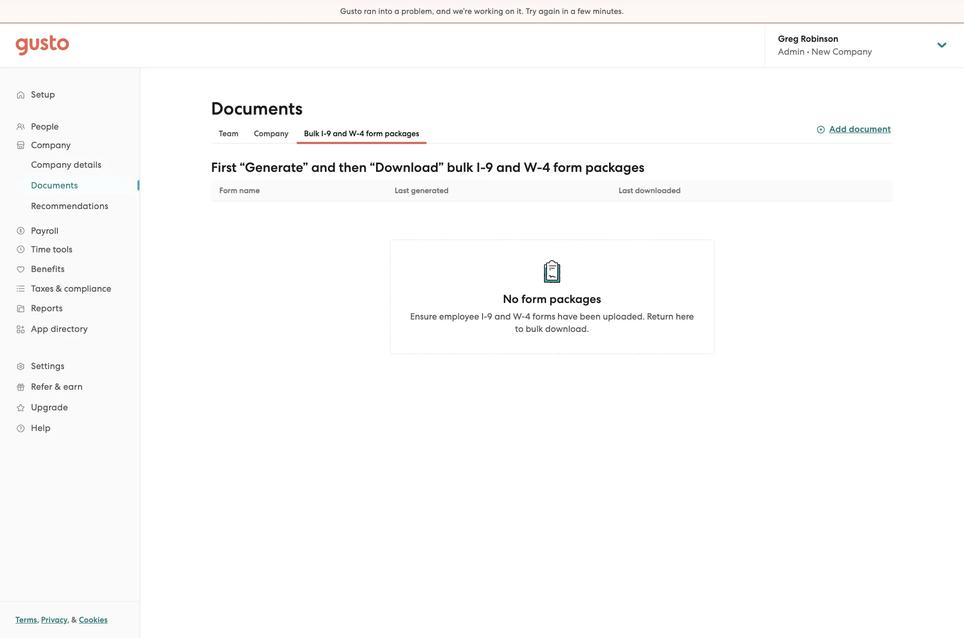 Task type: describe. For each thing, give the bounding box(es) containing it.
and inside button
[[333, 129, 347, 139]]

1 horizontal spatial form
[[522, 293, 547, 307]]

setup link
[[10, 85, 129, 104]]

2 a from the left
[[571, 7, 576, 16]]

form inside button
[[366, 129, 383, 139]]

company inside company button
[[254, 129, 289, 139]]

taxes & compliance
[[31, 284, 111, 294]]

return
[[647, 312, 674, 322]]

2 vertical spatial &
[[71, 616, 77, 625]]

i- inside button
[[321, 129, 327, 139]]

company inside company details link
[[31, 160, 71, 170]]

"generate"
[[240, 160, 308, 176]]

to
[[515, 324, 524, 334]]

downloaded
[[635, 186, 681, 195]]

"download"
[[370, 160, 444, 176]]

& for earn
[[55, 382, 61, 392]]

w- inside ensure employee i-9 and w-4 forms have been uploaded. return here to bulk download.
[[513, 312, 525, 322]]

minutes.
[[593, 7, 624, 16]]

benefits link
[[10, 260, 129, 279]]

time tools button
[[10, 240, 129, 259]]

settings link
[[10, 357, 129, 376]]

form name
[[219, 186, 260, 195]]

payroll
[[31, 226, 59, 236]]

settings
[[31, 361, 65, 372]]

time tools
[[31, 245, 72, 255]]

bulk i-9 and w-4 form packages button
[[296, 124, 427, 144]]

company details
[[31, 160, 102, 170]]

9 inside ensure employee i-9 and w-4 forms have been uploaded. return here to bulk download.
[[487, 312, 493, 322]]

details
[[74, 160, 102, 170]]

download.
[[545, 324, 589, 334]]

terms , privacy , & cookies
[[16, 616, 108, 625]]

list containing company details
[[0, 155, 140, 217]]

and inside ensure employee i-9 and w-4 forms have been uploaded. return here to bulk download.
[[495, 312, 511, 322]]

tools
[[53, 245, 72, 255]]

taxes & compliance button
[[10, 280, 129, 298]]

privacy
[[41, 616, 67, 625]]

it.
[[517, 7, 524, 16]]

1 vertical spatial 9
[[486, 160, 493, 176]]

9 inside 'bulk i-9 and w-4 form packages' button
[[327, 129, 331, 139]]

no form packages
[[503, 293, 601, 307]]

2 , from the left
[[67, 616, 69, 625]]

terms link
[[16, 616, 37, 625]]

add document link
[[817, 123, 891, 136]]

ensure employee i-9 and w-4 forms have been uploaded. return here to bulk download.
[[410, 312, 694, 334]]

& for compliance
[[56, 284, 62, 294]]

few
[[578, 7, 591, 16]]

benefits
[[31, 264, 65, 274]]

company details link
[[19, 156, 129, 174]]

last generated
[[395, 186, 449, 195]]

admin
[[778, 47, 805, 57]]

help
[[31, 423, 51, 434]]

4 inside button
[[360, 129, 364, 139]]

again
[[539, 7, 560, 16]]

greg robinson admin • new company
[[778, 34, 873, 57]]

company button
[[10, 136, 129, 155]]

documents link
[[19, 176, 129, 195]]

team
[[219, 129, 239, 139]]

1 a from the left
[[395, 7, 400, 16]]

2 horizontal spatial 4
[[543, 160, 551, 176]]

i- inside ensure employee i-9 and w-4 forms have been uploaded. return here to bulk download.
[[482, 312, 487, 322]]

w- inside button
[[349, 129, 360, 139]]

documents inside gusto navigation element
[[31, 180, 78, 191]]

setup
[[31, 89, 55, 100]]

have
[[558, 312, 578, 322]]

last downloaded
[[619, 186, 681, 195]]

team button
[[211, 124, 246, 144]]

into
[[379, 7, 393, 16]]

taxes
[[31, 284, 54, 294]]

cookies button
[[79, 615, 108, 627]]

bulk inside ensure employee i-9 and w-4 forms have been uploaded. return here to bulk download.
[[526, 324, 543, 334]]

recommendations link
[[19, 197, 129, 216]]

1 vertical spatial packages
[[586, 160, 645, 176]]

new
[[812, 47, 831, 57]]

refer & earn link
[[10, 378, 129, 396]]

company inside company dropdown button
[[31, 140, 71, 150]]

0 vertical spatial bulk
[[447, 160, 474, 176]]

bulk i-9 and w-4 form packages
[[304, 129, 419, 139]]

gusto ran into a problem, and we're working on it. try again in a few minutes.
[[340, 7, 624, 16]]

compliance
[[64, 284, 111, 294]]

generated
[[411, 186, 449, 195]]

people
[[31, 121, 59, 132]]

we're
[[453, 7, 472, 16]]

1 vertical spatial i-
[[477, 160, 486, 176]]

app directory link
[[10, 320, 129, 339]]

terms
[[16, 616, 37, 625]]



Task type: locate. For each thing, give the bounding box(es) containing it.
0 vertical spatial form
[[366, 129, 383, 139]]

0 vertical spatial 9
[[327, 129, 331, 139]]

2 vertical spatial i-
[[482, 312, 487, 322]]

in
[[562, 7, 569, 16]]

name
[[239, 186, 260, 195]]

1 list from the top
[[0, 117, 140, 439]]

, left privacy
[[37, 616, 39, 625]]

& left earn
[[55, 382, 61, 392]]

0 horizontal spatial a
[[395, 7, 400, 16]]

0 horizontal spatial 4
[[360, 129, 364, 139]]

& right taxes
[[56, 284, 62, 294]]

1 , from the left
[[37, 616, 39, 625]]

documents up company button
[[211, 98, 303, 119]]

bulk
[[304, 129, 320, 139]]

1 horizontal spatial a
[[571, 7, 576, 16]]

company down company dropdown button
[[31, 160, 71, 170]]

1 horizontal spatial documents
[[211, 98, 303, 119]]

company inside greg robinson admin • new company
[[833, 47, 873, 57]]

then
[[339, 160, 367, 176]]

4 inside ensure employee i-9 and w-4 forms have been uploaded. return here to bulk download.
[[525, 312, 531, 322]]

2 last from the left
[[619, 186, 634, 195]]

0 vertical spatial &
[[56, 284, 62, 294]]

here
[[676, 312, 694, 322]]

earn
[[63, 382, 83, 392]]

2 vertical spatial form
[[522, 293, 547, 307]]

add
[[830, 124, 847, 135]]

cookies
[[79, 616, 108, 625]]

2 vertical spatial packages
[[550, 293, 601, 307]]

on
[[506, 7, 515, 16]]

upgrade link
[[10, 399, 129, 417]]

1 horizontal spatial ,
[[67, 616, 69, 625]]

home image
[[16, 35, 69, 56]]

try
[[526, 7, 537, 16]]

problem,
[[402, 7, 434, 16]]

2 vertical spatial 9
[[487, 312, 493, 322]]

&
[[56, 284, 62, 294], [55, 382, 61, 392], [71, 616, 77, 625]]

working
[[474, 7, 504, 16]]

packages inside button
[[385, 129, 419, 139]]

refer
[[31, 382, 52, 392]]

1 vertical spatial form
[[554, 160, 583, 176]]

robinson
[[801, 34, 839, 44]]

1 vertical spatial w-
[[524, 160, 543, 176]]

forms
[[533, 312, 556, 322]]

form
[[219, 186, 238, 195]]

1 vertical spatial bulk
[[526, 324, 543, 334]]

0 vertical spatial i-
[[321, 129, 327, 139]]

help link
[[10, 419, 129, 438]]

directory
[[51, 324, 88, 334]]

first "generate" and then "download" bulk i-9 and w-4 form packages
[[211, 160, 645, 176]]

add document
[[830, 124, 891, 135]]

document
[[849, 124, 891, 135]]

app
[[31, 324, 48, 334]]

reports link
[[10, 299, 129, 318]]

employee
[[439, 312, 479, 322]]

privacy link
[[41, 616, 67, 625]]

no
[[503, 293, 519, 307]]

packages up last downloaded
[[586, 160, 645, 176]]

last left downloaded
[[619, 186, 634, 195]]

0 horizontal spatial last
[[395, 186, 409, 195]]

company right new
[[833, 47, 873, 57]]

& inside dropdown button
[[56, 284, 62, 294]]

time
[[31, 245, 51, 255]]

recommendations
[[31, 201, 108, 211]]

been
[[580, 312, 601, 322]]

packages up "download"
[[385, 129, 419, 139]]

2 horizontal spatial form
[[554, 160, 583, 176]]

upgrade
[[31, 403, 68, 413]]

gusto navigation element
[[0, 68, 140, 455]]

0 horizontal spatial form
[[366, 129, 383, 139]]

app directory
[[31, 324, 88, 334]]

refer & earn
[[31, 382, 83, 392]]

bulk right "to"
[[526, 324, 543, 334]]

a right "into"
[[395, 7, 400, 16]]

i-
[[321, 129, 327, 139], [477, 160, 486, 176], [482, 312, 487, 322]]

0 horizontal spatial ,
[[37, 616, 39, 625]]

list
[[0, 117, 140, 439], [0, 155, 140, 217]]

greg
[[778, 34, 799, 44]]

0 vertical spatial w-
[[349, 129, 360, 139]]

last for last generated
[[395, 186, 409, 195]]

2 list from the top
[[0, 155, 140, 217]]

a right in at right
[[571, 7, 576, 16]]

ran
[[364, 7, 377, 16]]

packages
[[385, 129, 419, 139], [586, 160, 645, 176], [550, 293, 601, 307]]

1 vertical spatial documents
[[31, 180, 78, 191]]

documents
[[211, 98, 303, 119], [31, 180, 78, 191]]

bulk up generated
[[447, 160, 474, 176]]

payroll button
[[10, 222, 129, 240]]

company up "generate"
[[254, 129, 289, 139]]

& left the cookies button
[[71, 616, 77, 625]]

0 vertical spatial packages
[[385, 129, 419, 139]]

reports
[[31, 303, 63, 314]]

0 horizontal spatial documents
[[31, 180, 78, 191]]

4
[[360, 129, 364, 139], [543, 160, 551, 176], [525, 312, 531, 322]]

1 vertical spatial 4
[[543, 160, 551, 176]]

packages up have
[[550, 293, 601, 307]]

•
[[807, 47, 810, 57]]

documents down company details
[[31, 180, 78, 191]]

company button
[[246, 124, 296, 144]]

people button
[[10, 117, 129, 136]]

1 horizontal spatial bulk
[[526, 324, 543, 334]]

0 horizontal spatial bulk
[[447, 160, 474, 176]]

1 horizontal spatial 4
[[525, 312, 531, 322]]

2 vertical spatial 4
[[525, 312, 531, 322]]

2 vertical spatial w-
[[513, 312, 525, 322]]

9
[[327, 129, 331, 139], [486, 160, 493, 176], [487, 312, 493, 322]]

list containing people
[[0, 117, 140, 439]]

last
[[395, 186, 409, 195], [619, 186, 634, 195]]

0 vertical spatial documents
[[211, 98, 303, 119]]

last for last downloaded
[[619, 186, 634, 195]]

1 horizontal spatial last
[[619, 186, 634, 195]]

ensure
[[410, 312, 437, 322]]

uploaded.
[[603, 312, 645, 322]]

1 vertical spatial &
[[55, 382, 61, 392]]

last down "download"
[[395, 186, 409, 195]]

0 vertical spatial 4
[[360, 129, 364, 139]]

gusto
[[340, 7, 362, 16]]

company down "people"
[[31, 140, 71, 150]]

1 last from the left
[[395, 186, 409, 195]]

first
[[211, 160, 237, 176]]

company
[[833, 47, 873, 57], [254, 129, 289, 139], [31, 140, 71, 150], [31, 160, 71, 170]]

, left 'cookies'
[[67, 616, 69, 625]]



Task type: vqa. For each thing, say whether or not it's contained in the screenshot.
You'll have to enter this employee's personal, tax and bank account details yourself. We recommend letting them do it.
no



